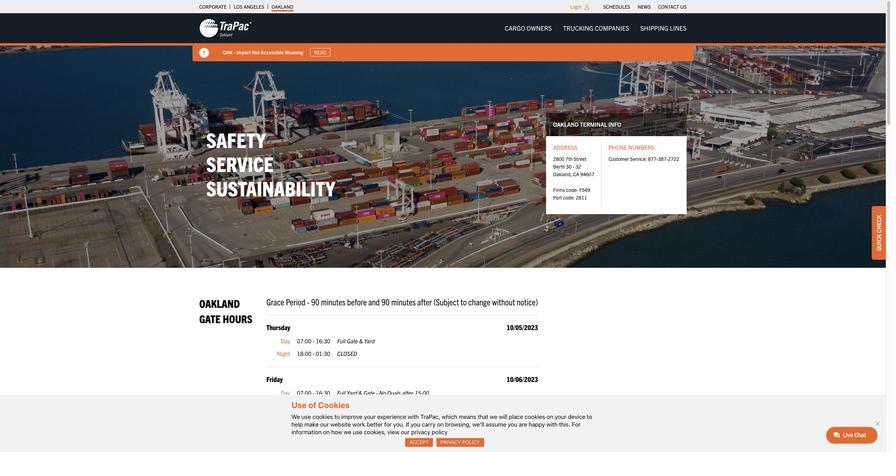 Task type: describe. For each thing, give the bounding box(es) containing it.
10/06/2023
[[507, 375, 538, 384]]

- inside "2800 7th street berth 30 - 32 oakland, ca 94607"
[[573, 163, 575, 170]]

1 you from the left
[[411, 421, 421, 428]]

meaning
[[285, 49, 303, 55]]

check
[[876, 215, 883, 233]]

grace
[[267, 296, 284, 307]]

firms
[[553, 187, 565, 193]]

cargo owners link
[[499, 21, 558, 35]]

2 your from the left
[[555, 413, 567, 420]]

we'll
[[473, 421, 485, 428]]

which
[[442, 413, 458, 420]]

solid image
[[199, 48, 209, 58]]

berth
[[553, 163, 565, 170]]

shipping lines link
[[635, 21, 693, 35]]

owners
[[527, 24, 552, 32]]

7th
[[566, 156, 573, 162]]

full for thursday
[[337, 338, 346, 345]]

customer
[[609, 156, 629, 162]]

trucking companies
[[563, 24, 630, 32]]

quick check link
[[872, 206, 886, 260]]

1 horizontal spatial our
[[401, 429, 410, 436]]

grace period - 90 minutes before and 90 minutes after (subject to change without notice)
[[267, 296, 538, 307]]

read link
[[310, 48, 331, 56]]

means
[[459, 413, 477, 420]]

0 vertical spatial on
[[547, 413, 554, 420]]

phone numbers
[[609, 144, 655, 151]]

if
[[406, 421, 409, 428]]

that
[[478, 413, 489, 420]]

this.
[[559, 421, 571, 428]]

and
[[369, 296, 380, 307]]

oakland for oakland gate hours
[[199, 296, 240, 310]]

& for thursday
[[359, 338, 363, 345]]

port
[[553, 194, 562, 201]]

1 your from the left
[[364, 413, 376, 420]]

address
[[553, 144, 578, 151]]

01:30 for friday
[[316, 402, 330, 409]]

privacy policy link
[[437, 438, 484, 447]]

street
[[574, 156, 587, 162]]

no image
[[874, 420, 881, 427]]

2722
[[668, 156, 680, 162]]

corporate link
[[199, 2, 227, 11]]

before
[[347, 296, 367, 307]]

los
[[234, 3, 243, 10]]

day for thursday
[[281, 338, 290, 345]]

browsing,
[[445, 421, 471, 428]]

ca
[[573, 171, 580, 177]]

gate for full
[[347, 338, 358, 345]]

assume
[[486, 421, 507, 428]]

period
[[286, 296, 306, 307]]

accessible
[[261, 49, 284, 55]]

hours
[[223, 312, 253, 325]]

07:00 - 16:30 for thursday
[[297, 338, 330, 345]]

read
[[314, 49, 327, 55]]

oak - import not accessible meaning
[[223, 49, 303, 55]]

info
[[609, 121, 621, 128]]

carry
[[422, 421, 436, 428]]

1 horizontal spatial yard
[[364, 338, 375, 345]]

07:00 for thursday
[[297, 338, 312, 345]]

full yard & gate - no duals after 15:00
[[337, 389, 429, 396]]

without
[[492, 296, 515, 307]]

contact us
[[659, 3, 687, 10]]

change
[[469, 296, 491, 307]]

login link
[[571, 3, 582, 10]]

0 vertical spatial after
[[418, 296, 432, 307]]

contact us link
[[659, 2, 687, 11]]

los angeles link
[[234, 2, 264, 11]]

schedules link
[[604, 2, 631, 11]]

0 horizontal spatial we
[[344, 429, 352, 436]]

oakland image
[[199, 18, 252, 38]]

2 90 from the left
[[382, 296, 390, 307]]

view
[[388, 429, 400, 436]]

0 horizontal spatial our
[[320, 421, 329, 428]]

for
[[385, 421, 392, 428]]

website
[[331, 421, 351, 428]]

use
[[292, 400, 307, 410]]

safety
[[206, 127, 266, 152]]

10/05/2023
[[507, 323, 538, 332]]

cookies
[[318, 400, 350, 410]]

terminal
[[580, 121, 608, 128]]

light image
[[585, 4, 590, 10]]

07:00 for friday
[[297, 389, 312, 396]]

1 horizontal spatial to
[[461, 296, 467, 307]]

2800 7th street berth 30 - 32 oakland, ca 94607
[[553, 156, 595, 177]]

you.
[[393, 421, 405, 428]]

are
[[519, 421, 528, 428]]

oakland for oakland
[[272, 3, 294, 10]]

menu bar inside banner
[[499, 21, 693, 35]]

2 horizontal spatial gate
[[364, 389, 375, 396]]

use of cookies we use cookies to improve your experience with trapac, which means that we will place cookies on your device to help make our website work better for you. if you carry on browsing, we'll assume you are happy with this. for information on how we use cookies, view our privacy policy
[[292, 400, 593, 436]]

0 horizontal spatial to
[[335, 413, 340, 420]]

2 minutes from the left
[[392, 296, 416, 307]]

0 vertical spatial with
[[408, 413, 419, 420]]

accept
[[410, 439, 429, 445]]

trapac,
[[421, 413, 440, 420]]

menu bar containing schedules
[[600, 2, 691, 11]]

login
[[571, 3, 582, 10]]

how
[[331, 429, 342, 436]]

for
[[572, 421, 581, 428]]

1 90 from the left
[[311, 296, 320, 307]]

us
[[681, 3, 687, 10]]

help
[[292, 421, 303, 428]]

firms code:  y549 port code:  2811
[[553, 187, 590, 201]]

0 horizontal spatial use
[[302, 413, 311, 420]]

1 vertical spatial on
[[437, 421, 444, 428]]

shipping
[[641, 24, 669, 32]]

no
[[379, 389, 386, 396]]

accept link
[[406, 438, 433, 447]]

better
[[367, 421, 383, 428]]

32
[[576, 163, 581, 170]]



Task type: vqa. For each thing, say whether or not it's contained in the screenshot.
second the in from the top of the page
no



Task type: locate. For each thing, give the bounding box(es) containing it.
full for friday
[[337, 389, 346, 396]]

2 day from the top
[[281, 389, 290, 396]]

saturday
[[267, 427, 290, 436]]

minutes left before in the bottom left of the page
[[321, 296, 346, 307]]

1 horizontal spatial we
[[490, 413, 498, 420]]

07:00 - 16:30 for friday
[[297, 389, 330, 396]]

1 vertical spatial full
[[337, 389, 346, 396]]

make
[[305, 421, 319, 428]]

0 horizontal spatial with
[[408, 413, 419, 420]]

0 horizontal spatial after
[[402, 389, 414, 396]]

2 you from the left
[[508, 421, 518, 428]]

we down website
[[344, 429, 352, 436]]

1 vertical spatial 07:00
[[297, 389, 312, 396]]

night left use at the left of page
[[277, 402, 290, 409]]

on left how
[[323, 429, 330, 436]]

1 horizontal spatial with
[[547, 421, 558, 428]]

1 horizontal spatial gate
[[347, 338, 358, 345]]

2 07:00 - 16:30 from the top
[[297, 389, 330, 396]]

2 full from the top
[[337, 389, 346, 396]]

1 vertical spatial oakland
[[553, 121, 579, 128]]

877-
[[648, 156, 658, 162]]

1 horizontal spatial after
[[418, 296, 432, 307]]

work
[[353, 421, 365, 428]]

1 horizontal spatial your
[[555, 413, 567, 420]]

1 horizontal spatial you
[[508, 421, 518, 428]]

privacy policy
[[441, 439, 480, 445]]

your up better
[[364, 413, 376, 420]]

on left device
[[547, 413, 554, 420]]

news
[[638, 3, 651, 10]]

thursday
[[267, 323, 290, 332]]

0 horizontal spatial on
[[323, 429, 330, 436]]

-
[[234, 49, 236, 55], [573, 163, 575, 170], [307, 296, 310, 307], [313, 338, 315, 345], [313, 350, 315, 357], [313, 389, 315, 396], [376, 389, 378, 396], [313, 402, 315, 409]]

0 vertical spatial we
[[490, 413, 498, 420]]

oakland,
[[553, 171, 572, 177]]

night for friday
[[277, 402, 290, 409]]

90 right period
[[311, 296, 320, 307]]

2 closed from the top
[[337, 402, 357, 409]]

1 vertical spatial our
[[401, 429, 410, 436]]

quick check
[[876, 215, 883, 251]]

banner containing cargo owners
[[0, 13, 892, 61]]

1 vertical spatial with
[[547, 421, 558, 428]]

1 01:30 from the top
[[316, 350, 330, 357]]

on up policy
[[437, 421, 444, 428]]

oakland gate hours
[[199, 296, 253, 325]]

gate inside the oakland gate hours
[[199, 312, 221, 325]]

(subject
[[434, 296, 459, 307]]

94607
[[581, 171, 595, 177]]

shipping lines
[[641, 24, 687, 32]]

trucking
[[563, 24, 594, 32]]

day down thursday
[[281, 338, 290, 345]]

to left the change
[[461, 296, 467, 307]]

menu bar
[[600, 2, 691, 11], [499, 21, 693, 35]]

you down place
[[508, 421, 518, 428]]

0 vertical spatial our
[[320, 421, 329, 428]]

y549
[[579, 187, 590, 193]]

2 vertical spatial on
[[323, 429, 330, 436]]

2800
[[553, 156, 565, 162]]

16:30 up of
[[316, 389, 330, 396]]

closed for thursday
[[337, 350, 357, 357]]

0 vertical spatial 18:00 - 01:30
[[297, 350, 330, 357]]

2 vertical spatial oakland
[[199, 296, 240, 310]]

1 closed from the top
[[337, 350, 357, 357]]

1 horizontal spatial cookies
[[525, 413, 545, 420]]

2 night from the top
[[277, 402, 290, 409]]

service
[[206, 151, 274, 176]]

2 horizontal spatial to
[[587, 413, 593, 420]]

0 horizontal spatial you
[[411, 421, 421, 428]]

0 vertical spatial 18:00
[[297, 350, 312, 357]]

1 horizontal spatial use
[[353, 429, 363, 436]]

sustainability
[[206, 175, 335, 201]]

2 horizontal spatial oakland
[[553, 121, 579, 128]]

0 vertical spatial closed
[[337, 350, 357, 357]]

18:00 for thursday
[[297, 350, 312, 357]]

0 vertical spatial &
[[359, 338, 363, 345]]

1 vertical spatial closed
[[337, 402, 357, 409]]

1 full from the top
[[337, 338, 346, 345]]

18:00 - 01:30
[[297, 350, 330, 357], [297, 402, 330, 409]]

day down friday
[[281, 389, 290, 396]]

0 vertical spatial menu bar
[[600, 2, 691, 11]]

18:00
[[297, 350, 312, 357], [297, 402, 312, 409]]

banner
[[0, 13, 892, 61]]

1 minutes from the left
[[321, 296, 346, 307]]

1 vertical spatial menu bar
[[499, 21, 693, 35]]

0 horizontal spatial your
[[364, 413, 376, 420]]

closed up improve
[[337, 402, 357, 409]]

customer service: 877-387-2722
[[609, 156, 680, 162]]

phone
[[609, 144, 627, 151]]

2 vertical spatial gate
[[364, 389, 375, 396]]

menu bar down the light icon
[[499, 21, 693, 35]]

1 vertical spatial after
[[402, 389, 414, 396]]

1 vertical spatial use
[[353, 429, 363, 436]]

on
[[547, 413, 554, 420], [437, 421, 444, 428], [323, 429, 330, 436]]

1 vertical spatial 18:00 - 01:30
[[297, 402, 330, 409]]

policy
[[432, 429, 448, 436]]

to
[[461, 296, 467, 307], [335, 413, 340, 420], [587, 413, 593, 420]]

1 vertical spatial day
[[281, 389, 290, 396]]

closed
[[337, 350, 357, 357], [337, 402, 357, 409]]

387-
[[658, 156, 668, 162]]

notice)
[[517, 296, 538, 307]]

1 vertical spatial night
[[277, 402, 290, 409]]

night down thursday
[[277, 350, 290, 357]]

0 vertical spatial full
[[337, 338, 346, 345]]

0 horizontal spatial gate
[[199, 312, 221, 325]]

16:30
[[316, 338, 330, 345], [316, 389, 330, 396]]

policy
[[463, 439, 480, 445]]

import
[[237, 49, 251, 55]]

0 vertical spatial code:
[[566, 187, 578, 193]]

2 18:00 - 01:30 from the top
[[297, 402, 330, 409]]

will
[[499, 413, 508, 420]]

with left "this."
[[547, 421, 558, 428]]

16:30 for thursday
[[316, 338, 330, 345]]

0 vertical spatial 16:30
[[316, 338, 330, 345]]

corporate
[[199, 3, 227, 10]]

1 18:00 from the top
[[297, 350, 312, 357]]

cookies,
[[364, 429, 386, 436]]

0 horizontal spatial minutes
[[321, 296, 346, 307]]

contact
[[659, 3, 680, 10]]

our right make
[[320, 421, 329, 428]]

1 vertical spatial 01:30
[[316, 402, 330, 409]]

oakland link
[[272, 2, 294, 11]]

you right if
[[411, 421, 421, 428]]

full
[[337, 338, 346, 345], [337, 389, 346, 396]]

after left (subject
[[418, 296, 432, 307]]

menu bar containing cargo owners
[[499, 21, 693, 35]]

1 horizontal spatial 90
[[382, 296, 390, 307]]

16:30 left full gate & yard
[[316, 338, 330, 345]]

not
[[252, 49, 260, 55]]

0 horizontal spatial oakland
[[199, 296, 240, 310]]

use down work
[[353, 429, 363, 436]]

0 vertical spatial use
[[302, 413, 311, 420]]

oakland up "address"
[[553, 121, 579, 128]]

trucking companies link
[[558, 21, 635, 35]]

1 vertical spatial 16:30
[[316, 389, 330, 396]]

los angeles
[[234, 3, 264, 10]]

cargo owners
[[505, 24, 552, 32]]

1 18:00 - 01:30 from the top
[[297, 350, 330, 357]]

1 07:00 - 16:30 from the top
[[297, 338, 330, 345]]

0 vertical spatial 07:00
[[297, 338, 312, 345]]

1 night from the top
[[277, 350, 290, 357]]

our down if
[[401, 429, 410, 436]]

code: up "2811"
[[566, 187, 578, 193]]

30
[[566, 163, 572, 170]]

you
[[411, 421, 421, 428], [508, 421, 518, 428]]

0 vertical spatial night
[[277, 350, 290, 357]]

news link
[[638, 2, 651, 11]]

2 01:30 from the top
[[316, 402, 330, 409]]

companies
[[595, 24, 630, 32]]

0 horizontal spatial yard
[[347, 389, 358, 396]]

2 16:30 from the top
[[316, 389, 330, 396]]

closed for friday
[[337, 402, 357, 409]]

1 horizontal spatial oakland
[[272, 3, 294, 10]]

of
[[309, 400, 317, 410]]

1 cookies from the left
[[313, 413, 333, 420]]

safety service sustainability
[[206, 127, 335, 201]]

1 vertical spatial 18:00
[[297, 402, 312, 409]]

2 horizontal spatial on
[[547, 413, 554, 420]]

1 vertical spatial &
[[359, 389, 363, 396]]

0 horizontal spatial cookies
[[313, 413, 333, 420]]

experience
[[377, 413, 407, 420]]

with up if
[[408, 413, 419, 420]]

we
[[490, 413, 498, 420], [344, 429, 352, 436]]

improve
[[341, 413, 363, 420]]

1 16:30 from the top
[[316, 338, 330, 345]]

oakland inside the oakland gate hours
[[199, 296, 240, 310]]

to right device
[[587, 413, 593, 420]]

0 vertical spatial 07:00 - 16:30
[[297, 338, 330, 345]]

happy
[[529, 421, 545, 428]]

full gate & yard
[[337, 338, 375, 345]]

oakland right angeles at the top
[[272, 3, 294, 10]]

1 horizontal spatial minutes
[[392, 296, 416, 307]]

90 right and
[[382, 296, 390, 307]]

18:00 - 01:30 for friday
[[297, 402, 330, 409]]

18:00 - 01:30 for thursday
[[297, 350, 330, 357]]

0 vertical spatial day
[[281, 338, 290, 345]]

day for friday
[[281, 389, 290, 396]]

16:30 for friday
[[316, 389, 330, 396]]

service:
[[630, 156, 647, 162]]

01:30 for thursday
[[316, 350, 330, 357]]

0 horizontal spatial 90
[[311, 296, 320, 307]]

your up "this."
[[555, 413, 567, 420]]

0 vertical spatial yard
[[364, 338, 375, 345]]

2 07:00 from the top
[[297, 389, 312, 396]]

night for thursday
[[277, 350, 290, 357]]

we up assume
[[490, 413, 498, 420]]

code: right port
[[563, 194, 575, 201]]

1 vertical spatial 07:00 - 16:30
[[297, 389, 330, 396]]

place
[[509, 413, 523, 420]]

2 cookies from the left
[[525, 413, 545, 420]]

minutes right and
[[392, 296, 416, 307]]

gate for oakland
[[199, 312, 221, 325]]

privacy
[[441, 439, 461, 445]]

oakland for oakland terminal info
[[553, 121, 579, 128]]

1 day from the top
[[281, 338, 290, 345]]

07:00
[[297, 338, 312, 345], [297, 389, 312, 396]]

1 07:00 from the top
[[297, 338, 312, 345]]

&
[[359, 338, 363, 345], [359, 389, 363, 396]]

we
[[292, 413, 300, 420]]

use up make
[[302, 413, 311, 420]]

1 vertical spatial we
[[344, 429, 352, 436]]

friday
[[267, 375, 283, 384]]

quick
[[876, 234, 883, 251]]

use
[[302, 413, 311, 420], [353, 429, 363, 436]]

menu bar up shipping
[[600, 2, 691, 11]]

lines
[[670, 24, 687, 32]]

cookies up make
[[313, 413, 333, 420]]

day
[[281, 338, 290, 345], [281, 389, 290, 396]]

device
[[568, 413, 586, 420]]

18:00 for friday
[[297, 402, 312, 409]]

oakland up hours
[[199, 296, 240, 310]]

1 horizontal spatial on
[[437, 421, 444, 428]]

information
[[292, 429, 322, 436]]

1 vertical spatial code:
[[563, 194, 575, 201]]

0 vertical spatial 01:30
[[316, 350, 330, 357]]

your
[[364, 413, 376, 420], [555, 413, 567, 420]]

2 18:00 from the top
[[297, 402, 312, 409]]

& for friday
[[359, 389, 363, 396]]

1 vertical spatial yard
[[347, 389, 358, 396]]

night
[[277, 350, 290, 357], [277, 402, 290, 409]]

1 vertical spatial gate
[[347, 338, 358, 345]]

to up website
[[335, 413, 340, 420]]

duals
[[387, 389, 401, 396]]

cookies up 'happy'
[[525, 413, 545, 420]]

closed down full gate & yard
[[337, 350, 357, 357]]

0 vertical spatial gate
[[199, 312, 221, 325]]

cookies
[[313, 413, 333, 420], [525, 413, 545, 420]]

0 vertical spatial oakland
[[272, 3, 294, 10]]

after right "duals"
[[402, 389, 414, 396]]



